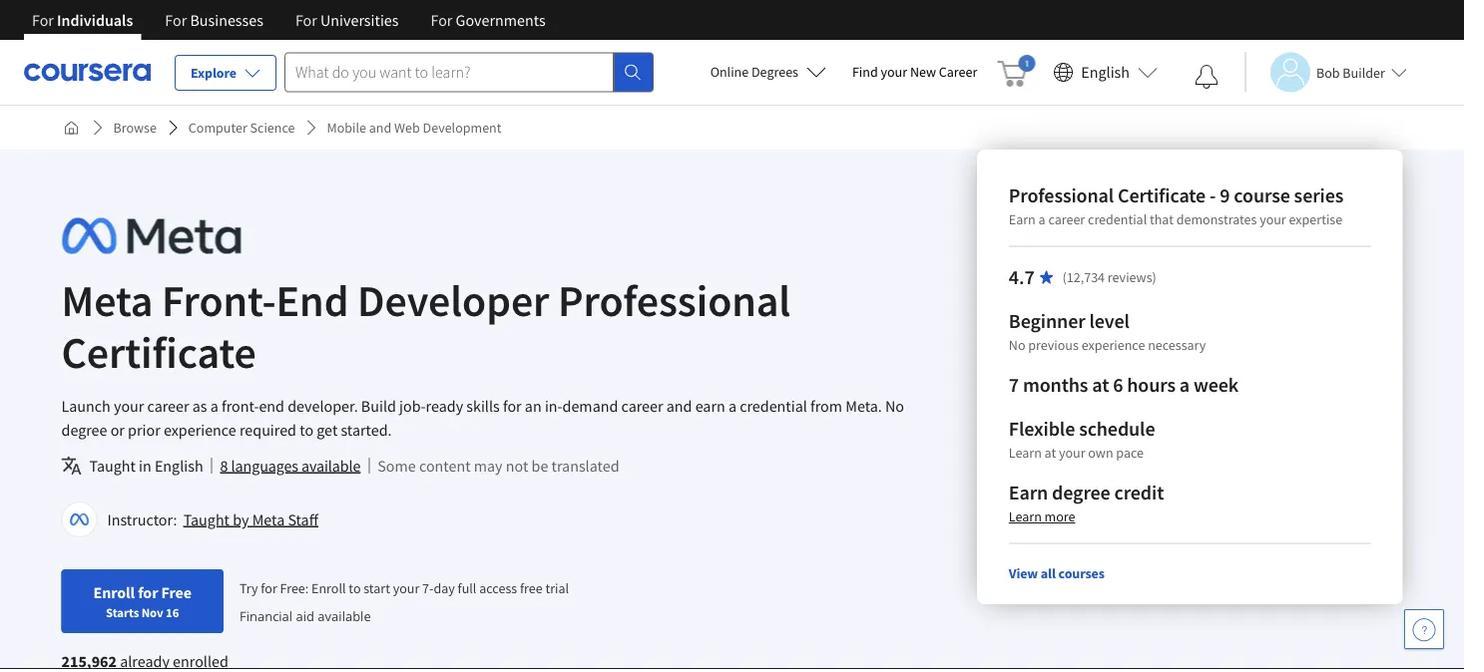 Task type: describe. For each thing, give the bounding box(es) containing it.
1 horizontal spatial career
[[622, 396, 664, 416]]

8
[[220, 456, 228, 476]]

bob builder button
[[1245, 52, 1408, 92]]

individuals
[[57, 10, 133, 30]]

job-
[[399, 396, 426, 416]]

english button
[[1046, 40, 1166, 105]]

more
[[1045, 508, 1076, 526]]

credential inside the professional certificate - 9 course series earn a career credential that demonstrates your expertise
[[1088, 211, 1147, 229]]

coursera image
[[24, 56, 151, 88]]

browse link
[[105, 110, 165, 146]]

ready
[[426, 396, 463, 416]]

learn inside flexible schedule learn at your own pace
[[1009, 444, 1042, 462]]

new
[[910, 63, 937, 81]]

instructor:
[[107, 510, 177, 530]]

enroll for free starts nov 16
[[93, 583, 192, 621]]

launch your career as a front-end developer. build job-ready skills for an in-demand career and earn a credential from meta. no degree or prior experience required to get started.
[[61, 396, 905, 440]]

or
[[111, 420, 125, 440]]

available inside try for free: enroll to start your 7-day full access free trial financial aid available
[[318, 607, 371, 625]]

0 vertical spatial taught
[[89, 456, 136, 476]]

6
[[1113, 373, 1124, 398]]

bob builder
[[1317, 63, 1386, 81]]

in-
[[545, 396, 563, 416]]

for for governments
[[431, 10, 453, 30]]

experience inside launch your career as a front-end developer. build job-ready skills for an in-demand career and earn a credential from meta. no degree or prior experience required to get started.
[[164, 420, 236, 440]]

credential inside launch your career as a front-end developer. build job-ready skills for an in-demand career and earn a credential from meta. no degree or prior experience required to get started.
[[740, 396, 808, 416]]

not
[[506, 456, 529, 476]]

flexible schedule learn at your own pace
[[1009, 417, 1156, 462]]

for for individuals
[[32, 10, 54, 30]]

pace
[[1117, 444, 1144, 462]]

starts
[[106, 605, 139, 621]]

your inside launch your career as a front-end developer. build job-ready skills for an in-demand career and earn a credential from meta. no degree or prior experience required to get started.
[[114, 396, 144, 416]]

skills
[[467, 396, 500, 416]]

for for enroll for free
[[138, 583, 158, 603]]

mobile
[[327, 119, 366, 137]]

for for universities
[[295, 10, 317, 30]]

start
[[364, 580, 390, 598]]

front-
[[222, 396, 259, 416]]

and inside launch your career as a front-end developer. build job-ready skills for an in-demand career and earn a credential from meta. no degree or prior experience required to get started.
[[667, 396, 692, 416]]

certificate inside meta front-end developer professional certificate
[[61, 324, 256, 380]]

view all courses
[[1009, 565, 1105, 583]]

free
[[161, 583, 192, 603]]

expertise
[[1289, 211, 1343, 229]]

view
[[1009, 565, 1038, 583]]

for for try for free: enroll to start your 7-day full access free trial
[[261, 580, 277, 598]]

trial
[[546, 580, 569, 598]]

content
[[419, 456, 471, 476]]

flexible
[[1009, 417, 1076, 442]]

development
[[423, 119, 502, 137]]

necessary
[[1148, 336, 1206, 354]]

professional inside the professional certificate - 9 course series earn a career credential that demonstrates your expertise
[[1009, 183, 1114, 208]]

languages
[[231, 456, 298, 476]]

8 languages available
[[220, 456, 361, 476]]

computer science link
[[181, 110, 303, 146]]

meta front-end developer professional certificate
[[61, 273, 791, 380]]

0 vertical spatial at
[[1093, 373, 1110, 398]]

universities
[[321, 10, 399, 30]]

week
[[1194, 373, 1239, 398]]

in
[[139, 456, 152, 476]]

translated
[[552, 456, 620, 476]]

What do you want to learn? text field
[[285, 52, 614, 92]]

online degrees
[[711, 63, 799, 81]]

governments
[[456, 10, 546, 30]]

by
[[233, 510, 249, 530]]

find
[[853, 63, 878, 81]]

degree inside earn degree credit learn more
[[1052, 481, 1111, 506]]

degree inside launch your career as a front-end developer. build job-ready skills for an in-demand career and earn a credential from meta. no degree or prior experience required to get started.
[[61, 420, 107, 440]]

learn more link
[[1009, 508, 1076, 526]]

try
[[240, 580, 258, 598]]

science
[[250, 119, 295, 137]]

developer.
[[288, 396, 358, 416]]

professional certificate - 9 course series earn a career credential that demonstrates your expertise
[[1009, 183, 1344, 229]]

demonstrates
[[1177, 211, 1257, 229]]

businesses
[[190, 10, 264, 30]]

some
[[378, 456, 416, 476]]

credit
[[1115, 481, 1164, 506]]

beginner level no previous experience necessary
[[1009, 309, 1206, 354]]

for for businesses
[[165, 10, 187, 30]]

mobile and web development link
[[319, 110, 510, 146]]

get
[[317, 420, 338, 440]]

no inside "beginner level no previous experience necessary"
[[1009, 336, 1026, 354]]

degrees
[[752, 63, 799, 81]]

online
[[711, 63, 749, 81]]

earn
[[696, 396, 726, 416]]

for inside launch your career as a front-end developer. build job-ready skills for an in-demand career and earn a credential from meta. no degree or prior experience required to get started.
[[503, 396, 522, 416]]

earn degree credit learn more
[[1009, 481, 1164, 526]]

as
[[192, 396, 207, 416]]

series
[[1295, 183, 1344, 208]]

that
[[1150, 211, 1174, 229]]

your right find
[[881, 63, 908, 81]]

enroll inside enroll for free starts nov 16
[[93, 583, 135, 603]]

full
[[458, 580, 477, 598]]

find your new career link
[[843, 60, 988, 85]]

explore button
[[175, 55, 277, 91]]

previous
[[1029, 336, 1079, 354]]

7-
[[422, 580, 434, 598]]

end
[[276, 273, 349, 328]]



Task type: locate. For each thing, give the bounding box(es) containing it.
1 vertical spatial at
[[1045, 444, 1057, 462]]

some content may not be translated
[[378, 456, 620, 476]]

started.
[[341, 420, 392, 440]]

for right try
[[261, 580, 277, 598]]

0 vertical spatial learn
[[1009, 444, 1042, 462]]

0 horizontal spatial experience
[[164, 420, 236, 440]]

1 learn from the top
[[1009, 444, 1042, 462]]

0 vertical spatial professional
[[1009, 183, 1114, 208]]

4 for from the left
[[431, 10, 453, 30]]

1 earn from the top
[[1009, 211, 1036, 229]]

demand
[[563, 396, 618, 416]]

from
[[811, 396, 843, 416]]

3 for from the left
[[295, 10, 317, 30]]

computer
[[189, 119, 247, 137]]

8 languages available button
[[220, 454, 361, 478]]

degree up the more
[[1052, 481, 1111, 506]]

at left 6
[[1093, 373, 1110, 398]]

0 vertical spatial and
[[369, 119, 392, 137]]

enroll inside try for free: enroll to start your 7-day full access free trial financial aid available
[[312, 580, 346, 598]]

prior
[[128, 420, 160, 440]]

0 horizontal spatial enroll
[[93, 583, 135, 603]]

available right aid
[[318, 607, 371, 625]]

1 vertical spatial no
[[886, 396, 905, 416]]

learn
[[1009, 444, 1042, 462], [1009, 508, 1042, 526]]

certificate
[[1118, 183, 1206, 208], [61, 324, 256, 380]]

professional inside meta front-end developer professional certificate
[[558, 273, 791, 328]]

0 horizontal spatial no
[[886, 396, 905, 416]]

and inside mobile and web development link
[[369, 119, 392, 137]]

english
[[1082, 62, 1130, 82], [155, 456, 203, 476]]

taught by meta staff image
[[64, 505, 94, 535]]

enroll right free: at the bottom left
[[312, 580, 346, 598]]

to left get
[[300, 420, 314, 440]]

to
[[300, 420, 314, 440], [349, 580, 361, 598]]

0 horizontal spatial for
[[138, 583, 158, 603]]

meta right by at the bottom of page
[[252, 510, 285, 530]]

certificate inside the professional certificate - 9 course series earn a career credential that demonstrates your expertise
[[1118, 183, 1206, 208]]

learn left the more
[[1009, 508, 1042, 526]]

explore
[[191, 64, 237, 82]]

0 horizontal spatial certificate
[[61, 324, 256, 380]]

help center image
[[1413, 618, 1437, 642]]

your inside flexible schedule learn at your own pace
[[1059, 444, 1086, 462]]

(12,734
[[1063, 269, 1105, 287]]

required
[[240, 420, 297, 440]]

for inside try for free: enroll to start your 7-day full access free trial financial aid available
[[261, 580, 277, 598]]

2 horizontal spatial for
[[503, 396, 522, 416]]

for left individuals
[[32, 10, 54, 30]]

reviews)
[[1108, 269, 1157, 287]]

0 vertical spatial experience
[[1082, 336, 1146, 354]]

for left businesses
[[165, 10, 187, 30]]

1 for from the left
[[32, 10, 54, 30]]

banner navigation
[[16, 0, 562, 40]]

course
[[1234, 183, 1291, 208]]

taught in english
[[89, 456, 203, 476]]

1 vertical spatial taught
[[183, 510, 230, 530]]

available
[[302, 456, 361, 476], [318, 607, 371, 625]]

1 vertical spatial earn
[[1009, 481, 1049, 506]]

no right the "meta."
[[886, 396, 905, 416]]

4.7
[[1009, 265, 1035, 290]]

experience down as
[[164, 420, 236, 440]]

1 horizontal spatial credential
[[1088, 211, 1147, 229]]

9
[[1220, 183, 1231, 208]]

1 horizontal spatial certificate
[[1118, 183, 1206, 208]]

own
[[1089, 444, 1114, 462]]

0 vertical spatial no
[[1009, 336, 1026, 354]]

view all courses link
[[1009, 565, 1105, 583]]

professional
[[1009, 183, 1114, 208], [558, 273, 791, 328]]

earn inside the professional certificate - 9 course series earn a career credential that demonstrates your expertise
[[1009, 211, 1036, 229]]

front-
[[162, 273, 276, 328]]

0 vertical spatial credential
[[1088, 211, 1147, 229]]

builder
[[1343, 63, 1386, 81]]

aid
[[296, 607, 315, 625]]

0 horizontal spatial career
[[147, 396, 189, 416]]

instructor: taught by meta staff
[[107, 510, 318, 530]]

taught left in
[[89, 456, 136, 476]]

your inside the professional certificate - 9 course series earn a career credential that demonstrates your expertise
[[1260, 211, 1287, 229]]

no
[[1009, 336, 1026, 354], [886, 396, 905, 416]]

available inside button
[[302, 456, 361, 476]]

2 for from the left
[[165, 10, 187, 30]]

hours
[[1127, 373, 1176, 398]]

meta
[[61, 273, 153, 328], [252, 510, 285, 530]]

None search field
[[285, 52, 654, 92]]

1 horizontal spatial at
[[1093, 373, 1110, 398]]

learn inside earn degree credit learn more
[[1009, 508, 1042, 526]]

0 vertical spatial to
[[300, 420, 314, 440]]

your inside try for free: enroll to start your 7-day full access free trial financial aid available
[[393, 580, 420, 598]]

your down course
[[1260, 211, 1287, 229]]

courses
[[1059, 565, 1105, 583]]

months
[[1023, 373, 1089, 398]]

0 horizontal spatial credential
[[740, 396, 808, 416]]

at
[[1093, 373, 1110, 398], [1045, 444, 1057, 462]]

1 vertical spatial learn
[[1009, 508, 1042, 526]]

english right shopping cart: 1 item image
[[1082, 62, 1130, 82]]

0 horizontal spatial professional
[[558, 273, 791, 328]]

0 horizontal spatial to
[[300, 420, 314, 440]]

1 horizontal spatial meta
[[252, 510, 285, 530]]

find your new career
[[853, 63, 978, 81]]

earn inside earn degree credit learn more
[[1009, 481, 1049, 506]]

meta down meta image
[[61, 273, 153, 328]]

career up (12,734
[[1049, 211, 1086, 229]]

show notifications image
[[1195, 65, 1219, 89]]

1 vertical spatial certificate
[[61, 324, 256, 380]]

for up nov
[[138, 583, 158, 603]]

0 vertical spatial earn
[[1009, 211, 1036, 229]]

learn down flexible
[[1009, 444, 1042, 462]]

computer science
[[189, 119, 295, 137]]

to inside try for free: enroll to start your 7-day full access free trial financial aid available
[[349, 580, 361, 598]]

career
[[939, 63, 978, 81]]

0 horizontal spatial degree
[[61, 420, 107, 440]]

launch
[[61, 396, 111, 416]]

(12,734 reviews)
[[1063, 269, 1157, 287]]

bob
[[1317, 63, 1340, 81]]

0 vertical spatial certificate
[[1118, 183, 1206, 208]]

1 horizontal spatial no
[[1009, 336, 1026, 354]]

english right in
[[155, 456, 203, 476]]

certificate up that
[[1118, 183, 1206, 208]]

1 horizontal spatial for
[[261, 580, 277, 598]]

earn up learn more link
[[1009, 481, 1049, 506]]

taught left by at the bottom of page
[[183, 510, 230, 530]]

developer
[[357, 273, 550, 328]]

certificate up as
[[61, 324, 256, 380]]

taught by meta staff link
[[183, 510, 318, 530]]

all
[[1041, 565, 1056, 583]]

1 horizontal spatial enroll
[[312, 580, 346, 598]]

0 horizontal spatial and
[[369, 119, 392, 137]]

access
[[479, 580, 517, 598]]

0 horizontal spatial at
[[1045, 444, 1057, 462]]

career right demand
[[622, 396, 664, 416]]

career inside the professional certificate - 9 course series earn a career credential that demonstrates your expertise
[[1049, 211, 1086, 229]]

financial aid available button
[[240, 607, 371, 625]]

a
[[1039, 211, 1046, 229], [1180, 373, 1190, 398], [210, 396, 218, 416], [729, 396, 737, 416]]

to inside launch your career as a front-end developer. build job-ready skills for an in-demand career and earn a credential from meta. no degree or prior experience required to get started.
[[300, 420, 314, 440]]

available down get
[[302, 456, 361, 476]]

1 vertical spatial to
[[349, 580, 361, 598]]

1 vertical spatial degree
[[1052, 481, 1111, 506]]

1 vertical spatial professional
[[558, 273, 791, 328]]

free
[[520, 580, 543, 598]]

an
[[525, 396, 542, 416]]

0 vertical spatial available
[[302, 456, 361, 476]]

degree down launch
[[61, 420, 107, 440]]

0 horizontal spatial taught
[[89, 456, 136, 476]]

your left own
[[1059, 444, 1086, 462]]

1 vertical spatial english
[[155, 456, 203, 476]]

earn up '4.7'
[[1009, 211, 1036, 229]]

enroll up starts
[[93, 583, 135, 603]]

2 earn from the top
[[1009, 481, 1049, 506]]

free:
[[280, 580, 309, 598]]

1 horizontal spatial experience
[[1082, 336, 1146, 354]]

2 learn from the top
[[1009, 508, 1042, 526]]

meta inside meta front-end developer professional certificate
[[61, 273, 153, 328]]

0 vertical spatial degree
[[61, 420, 107, 440]]

no left previous
[[1009, 336, 1026, 354]]

financial
[[240, 607, 293, 625]]

experience down level
[[1082, 336, 1146, 354]]

0 horizontal spatial meta
[[61, 273, 153, 328]]

1 horizontal spatial to
[[349, 580, 361, 598]]

your left 7- in the bottom of the page
[[393, 580, 420, 598]]

shopping cart: 1 item image
[[998, 55, 1036, 87]]

for inside enroll for free starts nov 16
[[138, 583, 158, 603]]

a inside the professional certificate - 9 course series earn a career credential that demonstrates your expertise
[[1039, 211, 1046, 229]]

2 horizontal spatial career
[[1049, 211, 1086, 229]]

for individuals
[[32, 10, 133, 30]]

for left an in the left bottom of the page
[[503, 396, 522, 416]]

your up or
[[114, 396, 144, 416]]

career left as
[[147, 396, 189, 416]]

level
[[1090, 309, 1130, 334]]

1 vertical spatial meta
[[252, 510, 285, 530]]

experience inside "beginner level no previous experience necessary"
[[1082, 336, 1146, 354]]

be
[[532, 456, 548, 476]]

no inside launch your career as a front-end developer. build job-ready skills for an in-demand career and earn a credential from meta. no degree or prior experience required to get started.
[[886, 396, 905, 416]]

build
[[361, 396, 396, 416]]

and left earn
[[667, 396, 692, 416]]

for businesses
[[165, 10, 264, 30]]

credential left from
[[740, 396, 808, 416]]

1 horizontal spatial degree
[[1052, 481, 1111, 506]]

experience
[[1082, 336, 1146, 354], [164, 420, 236, 440]]

browse
[[113, 119, 157, 137]]

at inside flexible schedule learn at your own pace
[[1045, 444, 1057, 462]]

0 horizontal spatial english
[[155, 456, 203, 476]]

home image
[[63, 120, 79, 136]]

meta.
[[846, 396, 882, 416]]

to left start
[[349, 580, 361, 598]]

0 vertical spatial english
[[1082, 62, 1130, 82]]

for left universities
[[295, 10, 317, 30]]

1 horizontal spatial and
[[667, 396, 692, 416]]

1 vertical spatial experience
[[164, 420, 236, 440]]

1 vertical spatial credential
[[740, 396, 808, 416]]

end
[[259, 396, 285, 416]]

career
[[1049, 211, 1086, 229], [147, 396, 189, 416], [622, 396, 664, 416]]

meta image
[[61, 214, 241, 259]]

and left 'web'
[[369, 119, 392, 137]]

english inside button
[[1082, 62, 1130, 82]]

credential
[[1088, 211, 1147, 229], [740, 396, 808, 416]]

online degrees button
[[695, 50, 843, 94]]

1 horizontal spatial taught
[[183, 510, 230, 530]]

1 horizontal spatial english
[[1082, 62, 1130, 82]]

1 horizontal spatial professional
[[1009, 183, 1114, 208]]

7
[[1009, 373, 1019, 398]]

may
[[474, 456, 503, 476]]

1 vertical spatial available
[[318, 607, 371, 625]]

credential left that
[[1088, 211, 1147, 229]]

at down flexible
[[1045, 444, 1057, 462]]

0 vertical spatial meta
[[61, 273, 153, 328]]

1 vertical spatial and
[[667, 396, 692, 416]]

for up the 'what do you want to learn?' text field
[[431, 10, 453, 30]]



Task type: vqa. For each thing, say whether or not it's contained in the screenshot.
degree
yes



